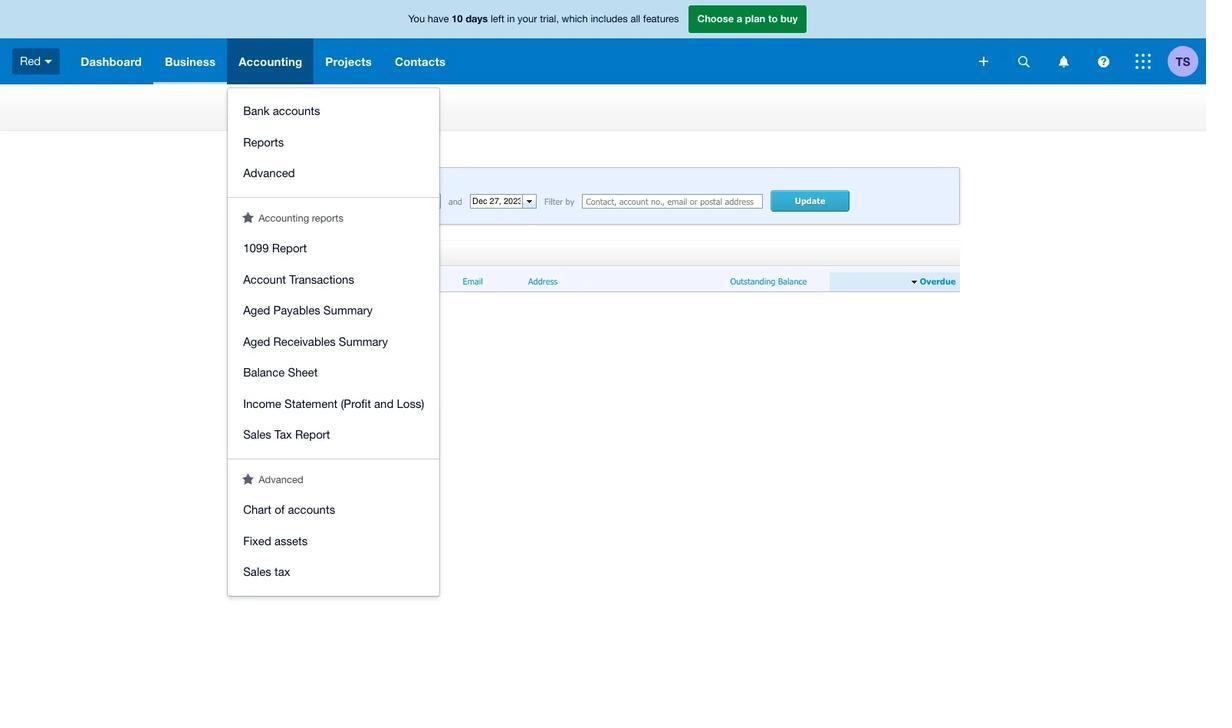 Task type: locate. For each thing, give the bounding box(es) containing it.
favourites image up 1099
[[242, 211, 254, 223]]

2 favourites image from the top
[[242, 473, 254, 484]]

(profit
[[341, 397, 371, 410]]

account
[[243, 273, 286, 286], [339, 276, 368, 286]]

1 vertical spatial and
[[374, 397, 394, 410]]

all
[[631, 13, 641, 25]]

banner
[[0, 0, 1206, 596]]

between
[[335, 197, 367, 207]]

1 vertical spatial accounts
[[288, 503, 335, 516]]

aged
[[243, 304, 270, 317], [243, 335, 270, 348]]

None text field
[[256, 195, 313, 208], [375, 195, 426, 208], [256, 195, 313, 208], [375, 195, 426, 208]]

summary down account no. link
[[324, 304, 373, 317]]

trial,
[[540, 13, 559, 25]]

0 vertical spatial aged
[[243, 304, 270, 317]]

balance up income
[[243, 366, 285, 379]]

what's this? link
[[247, 146, 310, 160]]

1 vertical spatial accounting
[[259, 212, 309, 224]]

no.
[[371, 276, 384, 286]]

0 horizontal spatial account
[[243, 273, 286, 286]]

svg image
[[1018, 56, 1030, 67], [45, 60, 52, 63]]

transactions
[[289, 273, 354, 286]]

2 aged from the top
[[243, 335, 270, 348]]

Contact, account no., email or postal address text field
[[582, 194, 763, 209]]

report right "tax"
[[295, 428, 330, 441]]

1 vertical spatial advanced
[[259, 474, 303, 485]]

None checkbox
[[250, 277, 260, 287]]

type
[[302, 176, 322, 186]]

list box containing bank accounts
[[228, 88, 440, 596]]

1 vertical spatial favourites image
[[242, 473, 254, 484]]

report up 'account transactions'
[[272, 242, 307, 255]]

accounts
[[273, 104, 320, 117], [288, 503, 335, 516]]

bank accounts
[[243, 104, 320, 117]]

business button
[[153, 38, 227, 84]]

aged down name link
[[243, 304, 270, 317]]

svg image
[[1136, 54, 1151, 69], [1059, 56, 1069, 67], [1098, 56, 1109, 67], [979, 57, 989, 66]]

advanced down what's this?
[[243, 166, 295, 179]]

name
[[270, 276, 291, 286]]

days
[[466, 12, 488, 25]]

email
[[463, 276, 483, 286]]

bank
[[243, 104, 270, 117]]

account down the "print" link
[[243, 273, 286, 286]]

sales inside sales overview statements
[[247, 92, 266, 102]]

0 vertical spatial summary
[[324, 304, 373, 317]]

advanced
[[243, 166, 295, 179], [259, 474, 303, 485]]

advanced up of at the bottom of page
[[259, 474, 303, 485]]

income statement (profit and loss)
[[243, 397, 424, 410]]

red button
[[0, 38, 69, 84]]

summary
[[324, 304, 373, 317], [339, 335, 388, 348]]

account no.
[[339, 276, 384, 286]]

statement down sheet
[[285, 397, 338, 410]]

update link
[[771, 190, 850, 212]]

report inside 1099 report link
[[272, 242, 307, 255]]

1099 report link
[[228, 233, 440, 264]]

1 aged from the top
[[243, 304, 270, 317]]

aged payables summary
[[243, 304, 373, 317]]

balance inside reports group
[[243, 366, 285, 379]]

features
[[643, 13, 679, 25]]

ts button
[[1168, 38, 1206, 84]]

advanced group
[[228, 487, 440, 596]]

favourites image up chart
[[242, 473, 254, 484]]

a
[[737, 12, 743, 25]]

1 horizontal spatial and
[[449, 197, 462, 207]]

1 vertical spatial aged
[[243, 335, 270, 348]]

fixed
[[243, 534, 271, 547]]

summary for aged payables summary
[[324, 304, 373, 317]]

1 vertical spatial balance
[[243, 366, 285, 379]]

sales up the bank
[[247, 92, 266, 102]]

choose
[[698, 12, 734, 25]]

banner containing ts
[[0, 0, 1206, 596]]

0 vertical spatial accounting
[[239, 54, 302, 68]]

0 vertical spatial favourites image
[[242, 211, 254, 223]]

ts
[[1176, 54, 1191, 68]]

1 favourites image from the top
[[242, 211, 254, 223]]

your
[[518, 13, 537, 25]]

print
[[276, 248, 296, 258]]

0 horizontal spatial svg image
[[45, 60, 52, 63]]

account left no.
[[339, 276, 368, 286]]

filter by
[[545, 197, 575, 207]]

sales overview link
[[247, 92, 301, 102]]

group
[[228, 88, 440, 197]]

reports
[[243, 135, 284, 148]]

loss)
[[397, 397, 424, 410]]

chart
[[243, 503, 272, 516]]

list box
[[228, 88, 440, 596]]

accounting up sales overview 'link'
[[239, 54, 302, 68]]

statements
[[247, 102, 346, 123]]

this?
[[274, 146, 292, 156]]

in
[[507, 13, 515, 25]]

dashboard link
[[69, 38, 153, 84]]

choose a plan to buy
[[698, 12, 798, 25]]

statement type
[[255, 176, 322, 186]]

sales inside advanced group
[[243, 565, 271, 578]]

favourites image for advanced
[[242, 473, 254, 484]]

account transactions
[[243, 273, 354, 286]]

1 vertical spatial sales
[[243, 428, 271, 441]]

sales left "tax"
[[243, 428, 271, 441]]

statement
[[255, 176, 299, 186], [285, 397, 338, 410]]

address
[[528, 276, 558, 286]]

balance right outstanding
[[778, 276, 807, 286]]

2 vertical spatial sales
[[243, 565, 271, 578]]

and
[[449, 197, 462, 207], [374, 397, 394, 410]]

sales inside "link"
[[243, 428, 271, 441]]

0 vertical spatial accounts
[[273, 104, 320, 117]]

None text field
[[471, 195, 522, 208]]

sales left tax
[[243, 565, 271, 578]]

0 vertical spatial advanced
[[243, 166, 295, 179]]

fixed assets link
[[228, 526, 440, 557]]

0 horizontal spatial and
[[374, 397, 394, 410]]

0 vertical spatial balance
[[778, 276, 807, 286]]

statement down what's this? link
[[255, 176, 299, 186]]

summary down aged payables summary link
[[339, 335, 388, 348]]

projects button
[[314, 38, 383, 84]]

1 vertical spatial statement
[[285, 397, 338, 410]]

outstanding
[[731, 276, 776, 286]]

aged up balance sheet
[[243, 335, 270, 348]]

sales for statements
[[247, 92, 266, 102]]

account for account transactions
[[243, 273, 286, 286]]

outstanding balance
[[731, 276, 807, 286]]

favourites image
[[242, 211, 254, 223], [242, 473, 254, 484]]

0 vertical spatial report
[[272, 242, 307, 255]]

1 horizontal spatial account
[[339, 276, 368, 286]]

1 vertical spatial summary
[[339, 335, 388, 348]]

accounting inside dropdown button
[[239, 54, 302, 68]]

accounts down overview at the top left of page
[[273, 104, 320, 117]]

accounts right of at the bottom of page
[[288, 503, 335, 516]]

red
[[20, 54, 41, 67]]

0 horizontal spatial balance
[[243, 366, 285, 379]]

sales tax report link
[[228, 420, 440, 451]]

account inside reports group
[[243, 273, 286, 286]]

accounting
[[239, 54, 302, 68], [259, 212, 309, 224]]

which
[[562, 13, 588, 25]]

1 vertical spatial report
[[295, 428, 330, 441]]

0 vertical spatial sales
[[247, 92, 266, 102]]

what's
[[247, 146, 272, 156]]

favourites image for accounting reports
[[242, 211, 254, 223]]

1 horizontal spatial balance
[[778, 276, 807, 286]]

account no. link
[[339, 276, 384, 287]]

accounting up '1099 report'
[[259, 212, 309, 224]]

sales
[[247, 92, 266, 102], [243, 428, 271, 441], [243, 565, 271, 578]]

statement inside reports group
[[285, 397, 338, 410]]



Task type: describe. For each thing, give the bounding box(es) containing it.
and inside reports group
[[374, 397, 394, 410]]

sales overview statements
[[247, 92, 346, 123]]

accounting for accounting
[[239, 54, 302, 68]]

0 vertical spatial statement
[[255, 176, 299, 186]]

have
[[428, 13, 449, 25]]

accounts inside advanced group
[[288, 503, 335, 516]]

group containing bank accounts
[[228, 88, 440, 197]]

what's this?
[[247, 146, 292, 156]]

projects
[[325, 54, 372, 68]]

balance sheet link
[[228, 357, 440, 388]]

aged receivables summary
[[243, 335, 388, 348]]

aged for aged receivables summary
[[243, 335, 270, 348]]

1 horizontal spatial svg image
[[1018, 56, 1030, 67]]

account transactions link
[[228, 264, 440, 295]]

overview
[[268, 92, 301, 102]]

sheet
[[288, 366, 318, 379]]

chart of accounts
[[243, 503, 335, 516]]

outstanding balance link
[[731, 276, 807, 287]]

to
[[768, 12, 778, 25]]

tax
[[275, 428, 292, 441]]

name link
[[270, 276, 291, 287]]

sales tax link
[[228, 557, 440, 588]]

update
[[795, 196, 826, 206]]

bank accounts link
[[228, 96, 440, 127]]

by
[[566, 197, 575, 207]]

summary for aged receivables summary
[[339, 335, 388, 348]]

plan
[[745, 12, 766, 25]]

aged payables summary link
[[228, 295, 440, 326]]

sales tax
[[243, 565, 290, 578]]

you
[[408, 13, 425, 25]]

0 vertical spatial and
[[449, 197, 462, 207]]

assets
[[275, 534, 308, 547]]

income
[[243, 397, 281, 410]]

address link
[[528, 276, 558, 287]]

sales for report
[[243, 428, 271, 441]]

balance sheet
[[243, 366, 318, 379]]

income statement (profit and loss) link
[[228, 388, 440, 420]]

contacts
[[395, 54, 446, 68]]

buy
[[781, 12, 798, 25]]

you have 10 days left in your trial, which includes all features
[[408, 12, 679, 25]]

accounting reports
[[259, 212, 344, 224]]

account for account no.
[[339, 276, 368, 286]]

email link
[[463, 276, 483, 287]]

left
[[491, 13, 504, 25]]

of
[[275, 503, 285, 516]]

accounting for accounting reports
[[259, 212, 309, 224]]

chart of accounts link
[[228, 495, 440, 526]]

receivables
[[273, 335, 336, 348]]

reports
[[312, 212, 344, 224]]

dashboard
[[81, 54, 142, 68]]

10
[[452, 12, 463, 25]]

filter
[[545, 197, 563, 207]]

tax
[[275, 565, 290, 578]]

reports group
[[228, 225, 440, 458]]

fixed assets
[[243, 534, 308, 547]]

print link
[[254, 245, 303, 262]]

aged for aged payables summary
[[243, 304, 270, 317]]

contacts button
[[383, 38, 457, 84]]

business
[[165, 54, 216, 68]]

reports link
[[228, 127, 440, 158]]

report inside sales tax report "link"
[[295, 428, 330, 441]]

payables
[[273, 304, 320, 317]]

advanced link
[[228, 158, 440, 189]]

accounting button
[[227, 38, 314, 84]]

overdue link
[[917, 276, 956, 287]]

sales tax report
[[243, 428, 330, 441]]

svg image inside red popup button
[[45, 60, 52, 63]]

1099 report
[[243, 242, 307, 255]]

includes
[[591, 13, 628, 25]]

overdue
[[920, 276, 956, 286]]

aged receivables summary link
[[228, 326, 440, 357]]

1099
[[243, 242, 269, 255]]



Task type: vqa. For each thing, say whether or not it's contained in the screenshot.
payments
no



